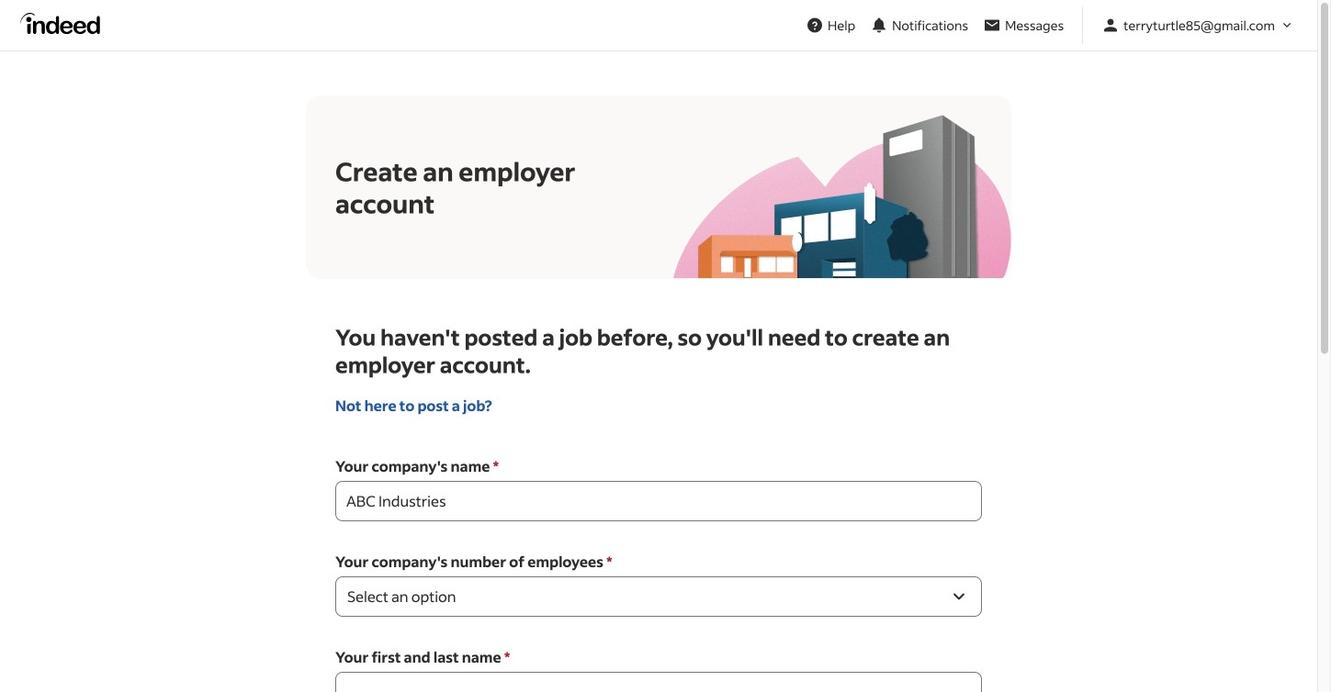 Task type: locate. For each thing, give the bounding box(es) containing it.
None field
[[335, 482, 982, 522]]

indeed home image
[[20, 12, 108, 34]]

Your first and last name field
[[335, 673, 982, 693]]



Task type: vqa. For each thing, say whether or not it's contained in the screenshot.
Details
no



